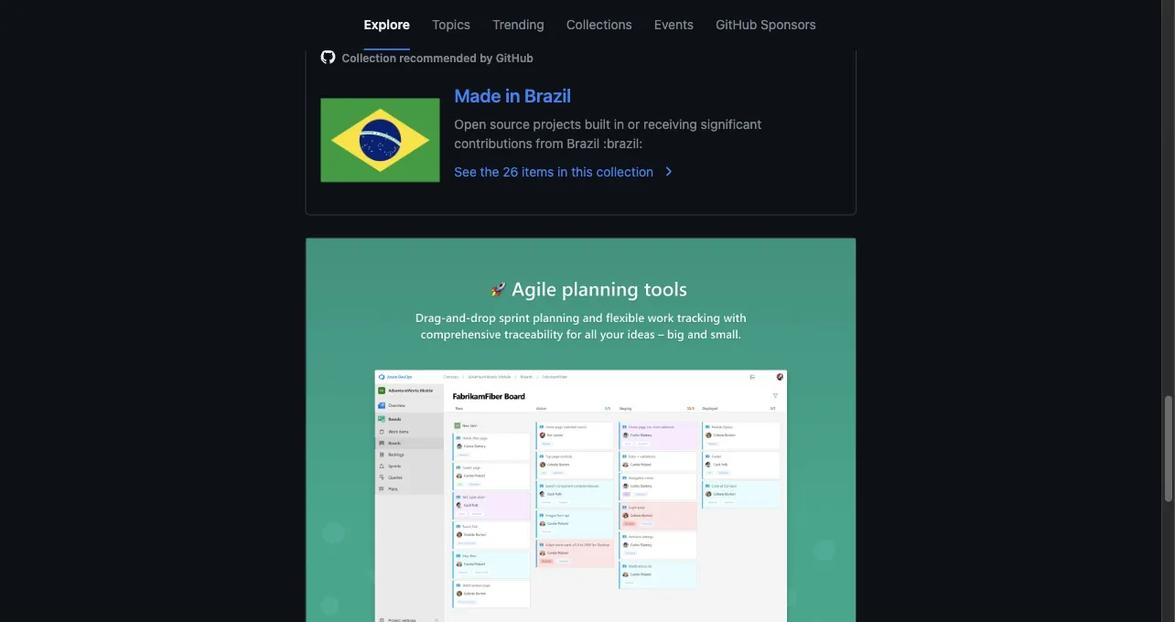 Task type: vqa. For each thing, say whether or not it's contained in the screenshot.
THE BRAZIL
yes



Task type: locate. For each thing, give the bounding box(es) containing it.
made
[[454, 85, 501, 106]]

in for open source projects built in or receiving significant contributions from brazil :brazil:
[[614, 116, 625, 132]]

collections
[[567, 16, 633, 32]]

0 horizontal spatial in
[[506, 85, 520, 106]]

github sponsors link
[[716, 0, 817, 50]]

1 vertical spatial brazil
[[567, 136, 600, 151]]

topics
[[432, 16, 471, 32]]

2 horizontal spatial in
[[614, 116, 625, 132]]

source
[[490, 116, 530, 132]]

explore
[[364, 16, 410, 32]]

0 vertical spatial github
[[716, 16, 757, 32]]

in left or
[[614, 116, 625, 132]]

in up source
[[506, 85, 520, 106]]

in left the 'this'
[[558, 164, 568, 179]]

this recommendation was created by github staff image
[[321, 50, 335, 64]]

brazil down built
[[567, 136, 600, 151]]

github right by
[[496, 51, 534, 64]]

0 vertical spatial brazil
[[525, 85, 571, 106]]

1 vertical spatial github
[[496, 51, 534, 64]]

receiving
[[644, 116, 698, 132]]

see the 26 items in this collection link
[[454, 164, 676, 179]]

open
[[454, 116, 486, 132]]

collection recommended by github
[[342, 51, 534, 64]]

1 vertical spatial in
[[614, 116, 625, 132]]

trending
[[493, 16, 545, 32]]

collections link
[[567, 0, 633, 50]]

github left sponsors
[[716, 16, 757, 32]]

github
[[716, 16, 757, 32], [496, 51, 534, 64]]

chevron right image
[[661, 165, 676, 179]]

1 horizontal spatial in
[[558, 164, 568, 179]]

collection
[[342, 51, 396, 64]]

see
[[454, 164, 477, 179]]

brazil inside open source projects built in or receiving significant contributions from brazil :brazil:
[[567, 136, 600, 151]]

made in brazil
[[454, 85, 571, 106]]

topics link
[[432, 0, 471, 50]]

github sponsors
[[716, 16, 817, 32]]

or
[[628, 116, 640, 132]]

in inside open source projects built in or receiving significant contributions from brazil :brazil:
[[614, 116, 625, 132]]

from
[[536, 136, 564, 151]]

brazil up projects
[[525, 85, 571, 106]]

2 vertical spatial in
[[558, 164, 568, 179]]

brazil
[[525, 85, 571, 106], [567, 136, 600, 151]]

built
[[585, 116, 611, 132]]

recommended
[[399, 51, 477, 64]]

open source projects built in or receiving significant contributions from brazil :brazil:
[[454, 116, 762, 151]]

by
[[480, 51, 493, 64]]

in
[[506, 85, 520, 106], [614, 116, 625, 132], [558, 164, 568, 179]]

significant
[[701, 116, 762, 132]]



Task type: describe. For each thing, give the bounding box(es) containing it.
1 horizontal spatial github
[[716, 16, 757, 32]]

0 vertical spatial in
[[506, 85, 520, 106]]

this
[[572, 164, 593, 179]]

the
[[480, 164, 499, 179]]

sponsors
[[761, 16, 817, 32]]

trending link
[[493, 0, 545, 50]]

:brazil:
[[603, 136, 643, 151]]

0 horizontal spatial github
[[496, 51, 534, 64]]

made in brazil image
[[321, 81, 440, 200]]

events
[[654, 16, 694, 32]]

projects
[[534, 116, 582, 132]]

events link
[[654, 0, 694, 50]]

this recommendation was created by github staff element
[[321, 50, 342, 64]]

items
[[522, 164, 554, 179]]

26
[[503, 164, 519, 179]]

in for see the 26 items in this collection
[[558, 164, 568, 179]]

see the 26 items in this collection
[[454, 164, 657, 179]]

collection
[[597, 164, 654, 179]]

explore link
[[364, 0, 410, 50]]

contributions
[[454, 136, 533, 151]]

made in brazil link
[[454, 85, 571, 106]]



